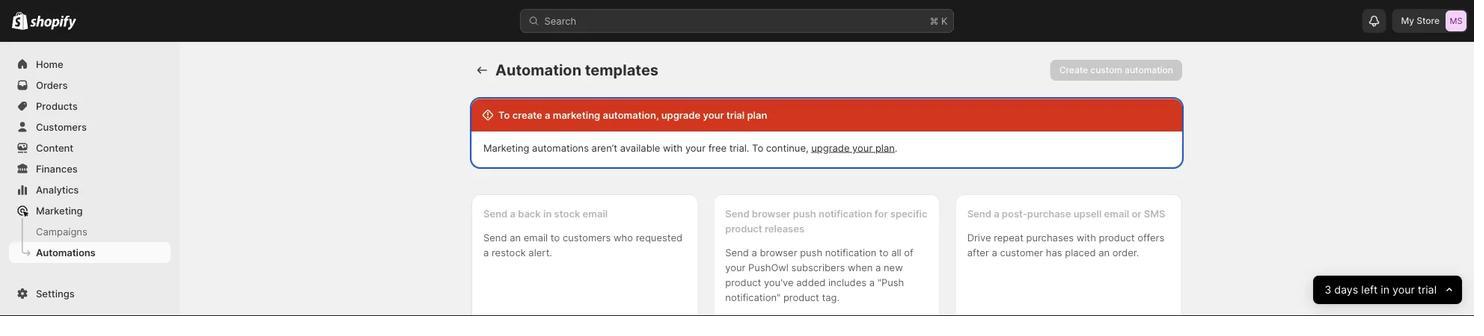 Task type: describe. For each thing, give the bounding box(es) containing it.
campaigns link
[[9, 221, 171, 242]]

left
[[1361, 284, 1378, 297]]

marketing automations aren't available with your free trial. to continue, upgrade your plan .
[[483, 142, 898, 154]]

aren't
[[592, 142, 617, 154]]

analytics
[[36, 184, 79, 196]]

your left .
[[852, 142, 873, 154]]

content
[[36, 142, 73, 154]]

customers
[[36, 121, 87, 133]]

automation,
[[603, 109, 659, 121]]

your inside 3 days left in your trial dropdown button
[[1392, 284, 1415, 297]]

3 days left in your trial button
[[1313, 276, 1462, 305]]

customers link
[[9, 117, 171, 138]]

1 horizontal spatial shopify image
[[30, 15, 76, 30]]

trial.
[[729, 142, 749, 154]]

settings link
[[9, 284, 171, 305]]

marketing for marketing
[[36, 205, 83, 217]]

products link
[[9, 96, 171, 117]]

search
[[544, 15, 576, 27]]

your up free
[[703, 109, 724, 121]]

available
[[620, 142, 660, 154]]

0 vertical spatial plan
[[747, 109, 767, 121]]

automation templates
[[495, 61, 659, 79]]

automations
[[532, 142, 589, 154]]

0 vertical spatial trial
[[726, 109, 745, 121]]

my store image
[[1446, 10, 1467, 31]]

3
[[1324, 284, 1331, 297]]

analytics link
[[9, 180, 171, 201]]

0 horizontal spatial upgrade
[[661, 109, 701, 121]]

days
[[1334, 284, 1358, 297]]

finances
[[36, 163, 78, 175]]

3 days left in your trial
[[1324, 284, 1437, 297]]

custom
[[1090, 65, 1122, 76]]

settings
[[36, 288, 75, 300]]

⌘ k
[[930, 15, 948, 27]]

k
[[941, 15, 948, 27]]

automation
[[495, 61, 581, 79]]

create
[[1059, 65, 1088, 76]]



Task type: locate. For each thing, give the bounding box(es) containing it.
trial up trial.
[[726, 109, 745, 121]]

your
[[703, 109, 724, 121], [685, 142, 706, 154], [852, 142, 873, 154], [1392, 284, 1415, 297]]

1 vertical spatial trial
[[1418, 284, 1437, 297]]

marketing inside marketing link
[[36, 205, 83, 217]]

marketing down analytics
[[36, 205, 83, 217]]

marketing link
[[9, 201, 171, 221]]

shopify image
[[12, 12, 28, 30], [30, 15, 76, 30]]

upgrade
[[661, 109, 701, 121], [811, 142, 850, 154]]

1 horizontal spatial to
[[752, 142, 763, 154]]

0 vertical spatial upgrade
[[661, 109, 701, 121]]

automation
[[1125, 65, 1173, 76]]

store
[[1417, 15, 1440, 26]]

to right trial.
[[752, 142, 763, 154]]

create custom automation
[[1059, 65, 1173, 76]]

campaigns
[[36, 226, 87, 238]]

create custom automation button
[[1050, 60, 1182, 81]]

marketing down create
[[483, 142, 529, 154]]

free
[[708, 142, 727, 154]]

0 horizontal spatial trial
[[726, 109, 745, 121]]

content link
[[9, 138, 171, 159]]

⌘
[[930, 15, 939, 27]]

1 horizontal spatial plan
[[875, 142, 895, 154]]

home link
[[9, 54, 171, 75]]

trial right in
[[1418, 284, 1437, 297]]

your left free
[[685, 142, 706, 154]]

1 vertical spatial to
[[752, 142, 763, 154]]

upgrade your plan link
[[811, 142, 895, 154]]

0 vertical spatial marketing
[[483, 142, 529, 154]]

continue,
[[766, 142, 809, 154]]

my
[[1401, 15, 1414, 26]]

automations link
[[9, 242, 171, 263]]

0 horizontal spatial shopify image
[[12, 12, 28, 30]]

0 horizontal spatial to
[[498, 109, 510, 121]]

templates
[[585, 61, 659, 79]]

0 horizontal spatial plan
[[747, 109, 767, 121]]

plan
[[747, 109, 767, 121], [875, 142, 895, 154]]

0 horizontal spatial marketing
[[36, 205, 83, 217]]

in
[[1381, 284, 1389, 297]]

to left create
[[498, 109, 510, 121]]

1 vertical spatial marketing
[[36, 205, 83, 217]]

my store
[[1401, 15, 1440, 26]]

.
[[895, 142, 898, 154]]

0 vertical spatial to
[[498, 109, 510, 121]]

upgrade right continue,
[[811, 142, 850, 154]]

marketing for marketing automations aren't available with your free trial. to continue, upgrade your plan .
[[483, 142, 529, 154]]

upgrade up with
[[661, 109, 701, 121]]

create
[[512, 109, 542, 121]]

finances link
[[9, 159, 171, 180]]

to
[[498, 109, 510, 121], [752, 142, 763, 154]]

home
[[36, 58, 63, 70]]

1 horizontal spatial upgrade
[[811, 142, 850, 154]]

orders
[[36, 79, 68, 91]]

marketing
[[553, 109, 600, 121]]

trial
[[726, 109, 745, 121], [1418, 284, 1437, 297]]

1 vertical spatial plan
[[875, 142, 895, 154]]

products
[[36, 100, 78, 112]]

trial inside dropdown button
[[1418, 284, 1437, 297]]

automations
[[36, 247, 96, 259]]

1 horizontal spatial trial
[[1418, 284, 1437, 297]]

a
[[545, 109, 550, 121]]

1 vertical spatial upgrade
[[811, 142, 850, 154]]

orders link
[[9, 75, 171, 96]]

to create a marketing automation, upgrade your trial plan
[[498, 109, 767, 121]]

your right in
[[1392, 284, 1415, 297]]

with
[[663, 142, 683, 154]]

1 horizontal spatial marketing
[[483, 142, 529, 154]]

marketing
[[483, 142, 529, 154], [36, 205, 83, 217]]



Task type: vqa. For each thing, say whether or not it's contained in the screenshot.
T-shirt in the left of the page
no



